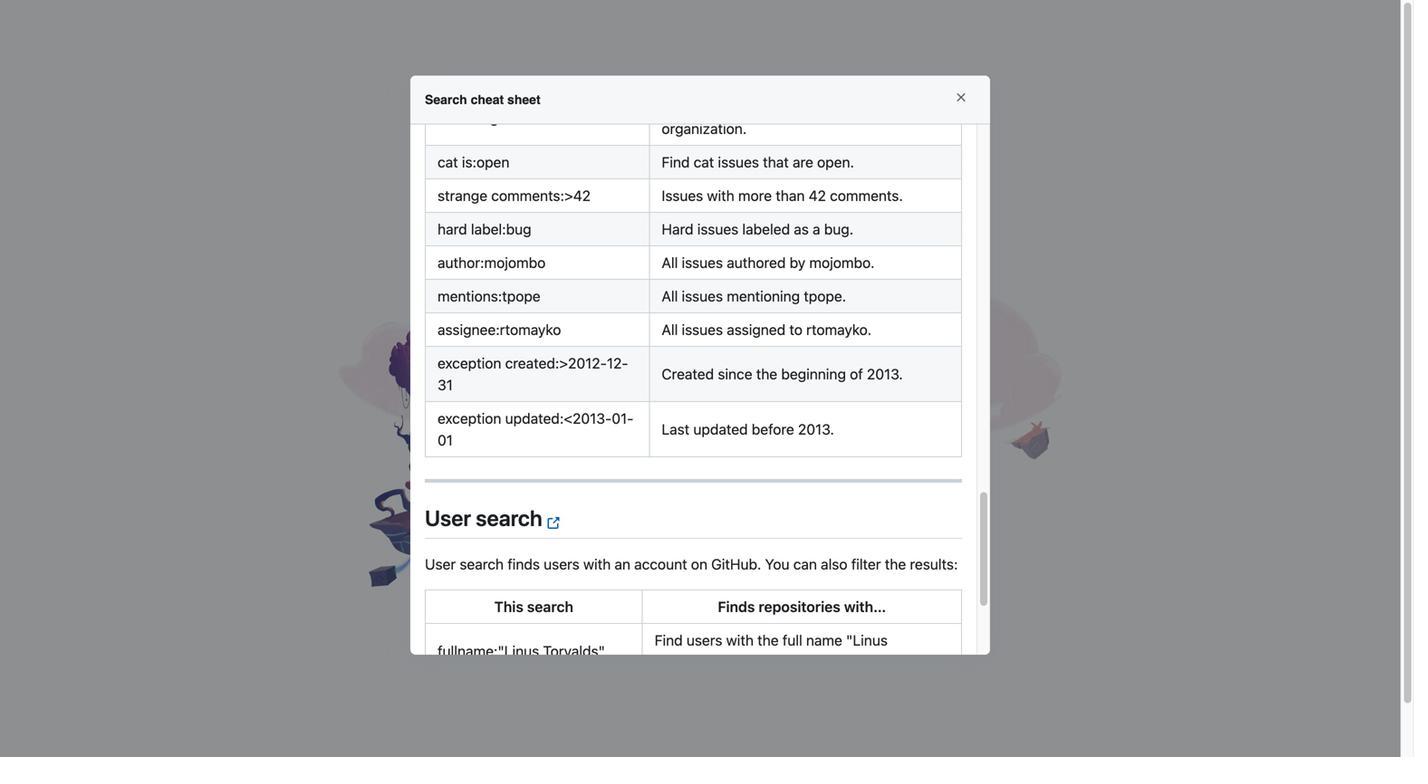 Task type: vqa. For each thing, say whether or not it's contained in the screenshot.


Task type: describe. For each thing, give the bounding box(es) containing it.
torvalds"
[[543, 643, 605, 660]]

strange comments:>42
[[438, 187, 591, 204]]

hard issues labeled as a bug.
[[662, 221, 854, 238]]

updated:<2013-
[[505, 410, 612, 427]]

with inside 'find users with the full name "linus torvalds".'
[[726, 632, 754, 649]]

this
[[494, 599, 524, 616]]

illustration of mona looking through binoculars at the a building a supernatural landscape image
[[338, 293, 1063, 638]]

on
[[691, 556, 708, 573]]

torvalds".
[[655, 654, 720, 671]]

issues for across
[[727, 98, 768, 115]]

fullname:"linus torvalds"
[[438, 643, 605, 660]]

sheet
[[507, 93, 541, 107]]

advanced search link
[[642, 218, 742, 233]]

hard
[[438, 221, 467, 238]]

search for user search finds users with an account on github. you can also filter the results:
[[460, 556, 504, 573]]

sc 9kayk9 0 image
[[448, 166, 466, 184]]

user:heroku
[[502, 109, 580, 126]]

01-
[[612, 410, 634, 427]]

encoding issues across the heroku organization.
[[662, 98, 892, 137]]

rtomayko.
[[807, 321, 872, 338]]

2 cat from the left
[[694, 153, 714, 171]]

since
[[718, 366, 753, 383]]

issues for labeled
[[697, 221, 739, 238]]

issues for assigned
[[682, 321, 723, 338]]

cheat
[[471, 93, 504, 107]]

created since the beginning of 2013.
[[662, 366, 903, 383]]

author:mojombo
[[438, 254, 546, 271]]

before
[[752, 421, 794, 438]]

issues
[[662, 187, 703, 204]]

as
[[794, 221, 809, 238]]

user for user search
[[425, 506, 471, 531]]

more
[[738, 187, 772, 204]]

exception for 01
[[438, 410, 501, 427]]

tpope.
[[804, 288, 846, 305]]

use
[[749, 218, 770, 233]]

of
[[850, 366, 863, 383]]

the inside 'find users with the full name "linus torvalds".'
[[758, 632, 779, 649]]

finds repositories with…
[[718, 599, 886, 616]]

mentioning
[[727, 288, 800, 305]]

label:bug
[[471, 221, 532, 238]]

you
[[765, 556, 790, 573]]

all issues assigned to rtomayko.
[[662, 321, 872, 338]]

1 vertical spatial 2013.
[[798, 421, 834, 438]]

search for this search
[[527, 599, 574, 616]]

all for all issues authored by mojombo.
[[662, 254, 678, 271]]

assigned
[[727, 321, 786, 338]]

issues left that
[[718, 153, 759, 171]]

heroku
[[844, 98, 892, 115]]

01
[[438, 432, 453, 449]]

find cat issues that are open.
[[662, 153, 854, 171]]

last
[[662, 421, 690, 438]]

exception created:>2012-12- 31
[[438, 355, 628, 394]]

all for all issues assigned to rtomayko.
[[662, 321, 678, 338]]

search for advanced search , use our prefixes
[[703, 218, 742, 233]]

issues for authored
[[682, 254, 723, 271]]

created
[[662, 366, 714, 383]]

this search
[[494, 599, 574, 616]]

full
[[783, 632, 803, 649]]

all issues authored by mojombo.
[[662, 254, 875, 271]]

close image
[[954, 90, 969, 105]]

can
[[794, 556, 817, 573]]

are
[[793, 153, 814, 171]]

encoding user:heroku
[[438, 109, 580, 126]]

find for find users with the full name "linus torvalds".
[[655, 632, 683, 649]]

results:
[[910, 556, 958, 573]]

mojombo.
[[810, 254, 875, 271]]

than
[[776, 187, 805, 204]]

hard
[[662, 221, 694, 238]]



Task type: locate. For each thing, give the bounding box(es) containing it.
2 user from the top
[[425, 556, 456, 573]]

encoding
[[438, 109, 499, 126]]

users up torvalds".
[[687, 632, 723, 649]]

finds
[[718, 599, 755, 616]]

that
[[763, 153, 789, 171]]

1 vertical spatial find
[[655, 632, 683, 649]]

name
[[806, 632, 843, 649]]

user search
[[425, 506, 543, 531]]

repositories
[[759, 599, 841, 616]]

issues up created
[[682, 321, 723, 338]]

issues
[[727, 98, 768, 115], [718, 153, 759, 171], [697, 221, 739, 238], [682, 254, 723, 271], [682, 288, 723, 305], [682, 321, 723, 338]]

last updated before 2013.
[[662, 421, 834, 438]]

search for user search
[[476, 506, 543, 531]]

"linus
[[846, 632, 888, 649]]

cat is:open
[[438, 153, 510, 171]]

encoding
[[662, 98, 723, 115]]

1 cat from the left
[[438, 153, 458, 171]]

with…
[[844, 599, 886, 616]]

0 vertical spatial 2013.
[[867, 366, 903, 383]]

exception inside exception updated:<2013-01- 01
[[438, 410, 501, 427]]

search left help icon
[[476, 506, 543, 531]]

issues left across
[[727, 98, 768, 115]]

is:open
[[462, 153, 510, 171]]

the
[[819, 98, 840, 115], [756, 366, 778, 383], [885, 556, 906, 573], [758, 632, 779, 649]]

Search GitHub text field
[[473, 157, 946, 193]]

created:>2012-
[[505, 355, 607, 372]]

all for all issues mentioning tpope.
[[662, 288, 678, 305]]

the right since
[[756, 366, 778, 383]]

1 user from the top
[[425, 506, 471, 531]]

1 horizontal spatial cat
[[694, 153, 714, 171]]

exception for 31
[[438, 355, 501, 372]]

all
[[662, 254, 678, 271], [662, 288, 678, 305], [662, 321, 678, 338]]

0 vertical spatial users
[[544, 556, 580, 573]]

bug.
[[824, 221, 854, 238]]

1 horizontal spatial 2013.
[[867, 366, 903, 383]]

user down user search at the left of the page
[[425, 556, 456, 573]]

with down finds
[[726, 632, 754, 649]]

0 vertical spatial user
[[425, 506, 471, 531]]

issues for mentioning
[[682, 288, 723, 305]]

our
[[773, 218, 793, 233]]

exception up 01
[[438, 410, 501, 427]]

comments.
[[830, 187, 903, 204]]

hard label:bug
[[438, 221, 532, 238]]

find
[[662, 153, 690, 171], [655, 632, 683, 649]]

issues left mentioning in the right top of the page
[[682, 288, 723, 305]]

search cheat sheet dialog
[[410, 56, 990, 758]]

comments:>42
[[491, 187, 591, 204]]

users right finds
[[544, 556, 580, 573]]

users
[[544, 556, 580, 573], [687, 632, 723, 649]]

2 vertical spatial with
[[726, 632, 754, 649]]

0 vertical spatial with
[[707, 187, 735, 204]]

a
[[813, 221, 821, 238]]

12-
[[607, 355, 628, 372]]

to
[[790, 321, 803, 338]]

user search finds users with an account on github. you can also filter the results:
[[425, 556, 958, 573]]

find up torvalds".
[[655, 632, 683, 649]]

42
[[809, 187, 826, 204]]

3 all from the top
[[662, 321, 678, 338]]

search left finds
[[460, 556, 504, 573]]

organization.
[[662, 120, 747, 137]]

updated
[[694, 421, 748, 438]]

the right filter
[[885, 556, 906, 573]]

user down 01
[[425, 506, 471, 531]]

exception up 31
[[438, 355, 501, 372]]

search left use
[[703, 218, 742, 233]]

strange
[[438, 187, 488, 204]]

0 horizontal spatial 2013.
[[798, 421, 834, 438]]

0 vertical spatial exception
[[438, 355, 501, 372]]

open.
[[817, 153, 854, 171]]

issues down 'advanced search' link
[[682, 254, 723, 271]]

labeled
[[743, 221, 790, 238]]

2013.
[[867, 366, 903, 383], [798, 421, 834, 438]]

the left full
[[758, 632, 779, 649]]

find for find cat issues that are open.
[[662, 153, 690, 171]]

0 vertical spatial all
[[662, 254, 678, 271]]

user for user search finds users with an account on github. you can also filter the results:
[[425, 556, 456, 573]]

exception
[[438, 355, 501, 372], [438, 410, 501, 427]]

1 horizontal spatial users
[[687, 632, 723, 649]]

exception inside exception created:>2012-12- 31
[[438, 355, 501, 372]]

cat up strange
[[438, 153, 458, 171]]

beginning
[[781, 366, 846, 383]]

search cheat sheet
[[425, 93, 541, 107]]

find up issues
[[662, 153, 690, 171]]

2 vertical spatial all
[[662, 321, 678, 338]]

user
[[425, 506, 471, 531], [425, 556, 456, 573]]

account
[[634, 556, 687, 573]]

authored
[[727, 254, 786, 271]]

find users with the full name "linus torvalds".
[[655, 632, 888, 671]]

by
[[790, 254, 806, 271]]

31
[[438, 376, 453, 394]]

fullname:"linus
[[438, 643, 539, 660]]

,
[[742, 218, 746, 233]]

find inside 'find users with the full name "linus torvalds".'
[[655, 632, 683, 649]]

also
[[821, 556, 848, 573]]

2013. right the of
[[867, 366, 903, 383]]

advanced
[[642, 218, 699, 233]]

0 horizontal spatial users
[[544, 556, 580, 573]]

advanced search , use our prefixes
[[642, 218, 843, 233]]

issues left ,
[[697, 221, 739, 238]]

1 vertical spatial with
[[583, 556, 611, 573]]

assignee:rtomayko
[[438, 321, 561, 338]]

2 all from the top
[[662, 288, 678, 305]]

2 exception from the top
[[438, 410, 501, 427]]

prefixes
[[796, 218, 843, 233]]

exception updated:<2013-01- 01
[[438, 410, 634, 449]]

1 vertical spatial all
[[662, 288, 678, 305]]

search
[[425, 93, 467, 107]]

1 all from the top
[[662, 254, 678, 271]]

the right across
[[819, 98, 840, 115]]

0 horizontal spatial cat
[[438, 153, 458, 171]]

with left more
[[707, 187, 735, 204]]

cat down organization.
[[694, 153, 714, 171]]

search right this
[[527, 599, 574, 616]]

an
[[615, 556, 631, 573]]

all issues mentioning tpope.
[[662, 288, 846, 305]]

users inside 'find users with the full name "linus torvalds".'
[[687, 632, 723, 649]]

2013. right before
[[798, 421, 834, 438]]

help image
[[546, 516, 561, 531]]

with left an
[[583, 556, 611, 573]]

cat
[[438, 153, 458, 171], [694, 153, 714, 171]]

0 vertical spatial find
[[662, 153, 690, 171]]

search
[[703, 218, 742, 233], [476, 506, 543, 531], [460, 556, 504, 573], [527, 599, 574, 616]]

prefixes button
[[796, 216, 843, 235]]

1 vertical spatial user
[[425, 556, 456, 573]]

with
[[707, 187, 735, 204], [583, 556, 611, 573], [726, 632, 754, 649]]

1 vertical spatial exception
[[438, 410, 501, 427]]

mentions:tpope
[[438, 288, 541, 305]]

finds
[[508, 556, 540, 573]]

1 vertical spatial users
[[687, 632, 723, 649]]

across
[[772, 98, 815, 115]]

issues inside encoding issues across the heroku organization.
[[727, 98, 768, 115]]

github.
[[711, 556, 761, 573]]

filter
[[852, 556, 881, 573]]

issues with more than 42 comments.
[[662, 187, 903, 204]]

1 exception from the top
[[438, 355, 501, 372]]

the inside encoding issues across the heroku organization.
[[819, 98, 840, 115]]



